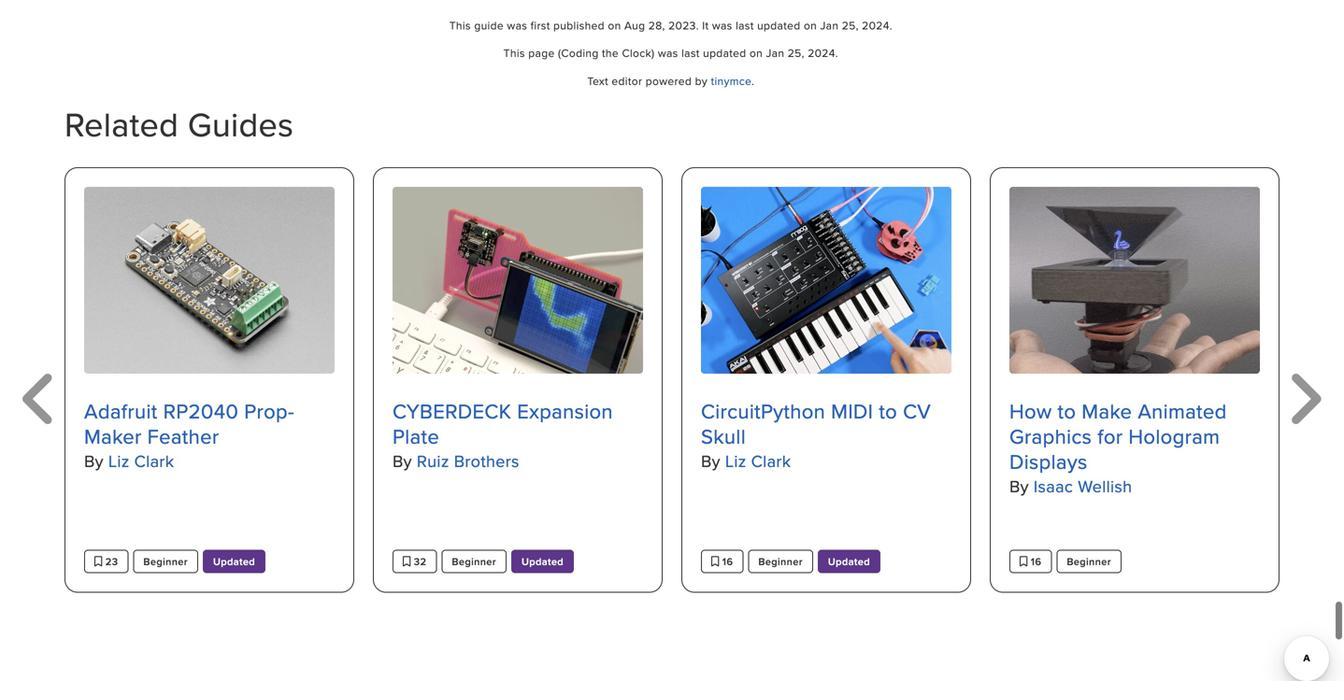 Task type: describe. For each thing, give the bounding box(es) containing it.
liz clark link for feather
[[108, 449, 174, 473]]

circuitpython midi to cv skull link
[[701, 397, 952, 451]]

skull
[[701, 422, 746, 451]]

plate
[[393, 422, 440, 451]]

related guides
[[65, 100, 294, 148]]

page
[[529, 45, 555, 61]]

clark for feather
[[134, 449, 174, 473]]

by inside cyberdeck expansion plate by ruiz brothers
[[393, 449, 412, 473]]

brothers
[[454, 449, 520, 473]]

cyberdeck expansion plate link
[[393, 397, 643, 451]]

displays
[[1010, 448, 1088, 477]]

liz clark link for skull
[[725, 449, 791, 473]]

23
[[102, 554, 118, 569]]

0 horizontal spatial on
[[608, 17, 621, 33]]

editor
[[612, 73, 643, 89]]

16 for clark
[[720, 554, 733, 569]]

this for this guide was first published on aug 28, 2023. it was last updated on jan 25, 2024.
[[449, 17, 471, 33]]

0 horizontal spatial updated
[[703, 45, 747, 61]]

by
[[695, 73, 708, 89]]

1 horizontal spatial jan
[[821, 17, 839, 33]]

powered
[[646, 73, 692, 89]]

(coding
[[558, 45, 599, 61]]

the
[[602, 45, 619, 61]]

aug
[[625, 17, 645, 33]]

to inside how to make animated graphics for hologram displays by isaac wellish
[[1058, 397, 1076, 426]]

1 horizontal spatial was
[[658, 45, 678, 61]]

1 horizontal spatial updated
[[757, 17, 801, 33]]

make
[[1082, 397, 1133, 426]]

by inside "circuitpython midi to cv skull by liz clark"
[[701, 449, 721, 473]]

graphics
[[1010, 422, 1092, 451]]

guide
[[474, 17, 504, 33]]

0 horizontal spatial 2024.
[[808, 45, 839, 61]]

28,
[[649, 17, 665, 33]]

2023.
[[669, 17, 699, 33]]

guides
[[188, 100, 294, 148]]

0 vertical spatial 2024.
[[862, 17, 893, 33]]

animated
[[1138, 397, 1227, 426]]

cyberdeck
[[393, 397, 512, 426]]

for
[[1098, 422, 1123, 451]]

maker
[[84, 422, 142, 451]]

cyberdeck expansion plate by ruiz brothers
[[393, 397, 613, 473]]

this page (coding the clock) was last updated on jan 25, 2024.
[[504, 45, 839, 61]]

midi
[[831, 397, 874, 426]]

0 horizontal spatial was
[[507, 17, 528, 33]]

by inside how to make animated graphics for hologram displays by isaac wellish
[[1010, 475, 1029, 499]]

tinymce
[[711, 73, 752, 89]]

1 horizontal spatial 25,
[[842, 17, 859, 33]]

updated for feather
[[213, 554, 255, 569]]

prop-
[[244, 397, 294, 426]]

ruiz brothers link
[[417, 449, 520, 473]]



Task type: vqa. For each thing, say whether or not it's contained in the screenshot.
'Ruiz Brothers' link
yes



Task type: locate. For each thing, give the bounding box(es) containing it.
isaac wellish link
[[1034, 475, 1133, 499]]

2 updated from the left
[[522, 554, 564, 569]]

liz clark link down circuitpython at the right bottom of the page
[[725, 449, 791, 473]]

1 to from the left
[[879, 397, 898, 426]]

clark inside "circuitpython midi to cv skull by liz clark"
[[751, 449, 791, 473]]

text editor powered by tinymce .
[[587, 73, 755, 89]]

1 clark from the left
[[134, 449, 174, 473]]

top angle view of the prop maker feather image
[[84, 187, 335, 374]]

adafruit
[[84, 397, 158, 426]]

1 beginner from the left
[[143, 554, 188, 569]]

was right it
[[712, 17, 733, 33]]

updated for skull
[[828, 554, 870, 569]]

beginner for ruiz
[[452, 554, 496, 569]]

1 vertical spatial 2024.
[[808, 45, 839, 61]]

feather
[[147, 422, 219, 451]]

text
[[587, 73, 609, 89]]

liz for skull
[[725, 449, 747, 473]]

updated up tinymce link
[[703, 45, 747, 61]]

updated
[[757, 17, 801, 33], [703, 45, 747, 61]]

4 beginner from the left
[[1067, 554, 1112, 569]]

1 16 from the left
[[720, 554, 733, 569]]

1 liz clark link from the left
[[108, 449, 174, 473]]

0 vertical spatial jan
[[821, 17, 839, 33]]

1 horizontal spatial clark
[[751, 449, 791, 473]]

1 updated from the left
[[213, 554, 255, 569]]

related
[[65, 100, 179, 148]]

0 vertical spatial 25,
[[842, 17, 859, 33]]

1 liz from the left
[[108, 449, 130, 473]]

1 vertical spatial last
[[682, 45, 700, 61]]

liz for feather
[[108, 449, 130, 473]]

it
[[702, 17, 709, 33]]

circuitpython midi to cv skull by liz clark
[[701, 397, 931, 473]]

1 horizontal spatial 2024.
[[862, 17, 893, 33]]

2 horizontal spatial on
[[804, 17, 817, 33]]

1 horizontal spatial on
[[750, 45, 763, 61]]

2 horizontal spatial was
[[712, 17, 733, 33]]

liz clark link down the adafruit
[[108, 449, 174, 473]]

this
[[449, 17, 471, 33], [504, 45, 525, 61]]

adafruit rp2040 prop- maker feather by liz clark
[[84, 397, 294, 473]]

1 horizontal spatial liz
[[725, 449, 747, 473]]

isaac
[[1034, 475, 1074, 499]]

0 horizontal spatial updated
[[213, 554, 255, 569]]

this for this page (coding the clock) was last updated on jan 25, 2024.
[[504, 45, 525, 61]]

was up powered
[[658, 45, 678, 61]]

0 horizontal spatial liz clark link
[[108, 449, 174, 473]]

0 horizontal spatial to
[[879, 397, 898, 426]]

updated right it
[[757, 17, 801, 33]]

this left page
[[504, 45, 525, 61]]

last right it
[[736, 17, 754, 33]]

by inside adafruit rp2040 prop- maker feather by liz clark
[[84, 449, 104, 473]]

beginner for feather
[[143, 554, 188, 569]]

expansion
[[517, 397, 613, 426]]

how to make animated graphics for hologram displays by isaac wellish
[[1010, 397, 1227, 499]]

this guide was first published on aug 28, 2023. it was last updated on jan 25, 2024.
[[449, 17, 893, 33]]

by left isaac
[[1010, 475, 1029, 499]]

1 vertical spatial updated
[[703, 45, 747, 61]]

hologram
[[1129, 422, 1220, 451]]

beginner
[[143, 554, 188, 569], [452, 554, 496, 569], [759, 554, 803, 569], [1067, 554, 1112, 569]]

last
[[736, 17, 754, 33], [682, 45, 700, 61]]

liz down circuitpython at the right bottom of the page
[[725, 449, 747, 473]]

on
[[608, 17, 621, 33], [804, 17, 817, 33], [750, 45, 763, 61]]

to inside "circuitpython midi to cv skull by liz clark"
[[879, 397, 898, 426]]

clark for skull
[[751, 449, 791, 473]]

was left first
[[507, 17, 528, 33]]

1 vertical spatial jan
[[766, 45, 785, 61]]

0 horizontal spatial liz
[[108, 449, 130, 473]]

this left the guide
[[449, 17, 471, 33]]

to
[[879, 397, 898, 426], [1058, 397, 1076, 426]]

.
[[752, 73, 755, 89]]

1 horizontal spatial this
[[504, 45, 525, 61]]

published
[[554, 17, 605, 33]]

by left 'ruiz'
[[393, 449, 412, 473]]

16
[[720, 554, 733, 569], [1028, 554, 1042, 569]]

2 16 from the left
[[1028, 554, 1042, 569]]

1 horizontal spatial 16
[[1028, 554, 1042, 569]]

adafruit rp2040 prop- maker feather link
[[84, 397, 335, 451]]

0 horizontal spatial clark
[[134, 449, 174, 473]]

by down the adafruit
[[84, 449, 104, 473]]

wellish
[[1078, 475, 1133, 499]]

0 horizontal spatial 16
[[720, 554, 733, 569]]

16 for displays
[[1028, 554, 1042, 569]]

was
[[507, 17, 528, 33], [712, 17, 733, 33], [658, 45, 678, 61]]

liz clark link
[[108, 449, 174, 473], [725, 449, 791, 473]]

circuitpython
[[701, 397, 826, 426]]

3 updated from the left
[[828, 554, 870, 569]]

3 beginner from the left
[[759, 554, 803, 569]]

0 vertical spatial last
[[736, 17, 754, 33]]

2 liz clark link from the left
[[725, 449, 791, 473]]

0 horizontal spatial jan
[[766, 45, 785, 61]]

clock)
[[622, 45, 655, 61]]

0 vertical spatial this
[[449, 17, 471, 33]]

2 beginner from the left
[[452, 554, 496, 569]]

first
[[531, 17, 550, 33]]

2 horizontal spatial updated
[[828, 554, 870, 569]]

updated
[[213, 554, 255, 569], [522, 554, 564, 569], [828, 554, 870, 569]]

1 vertical spatial this
[[504, 45, 525, 61]]

0 vertical spatial updated
[[757, 17, 801, 33]]

beginner for skull
[[759, 554, 803, 569]]

how to make animated graphics for hologram displays link
[[1010, 397, 1260, 477]]

2 clark from the left
[[751, 449, 791, 473]]

clark down circuitpython at the right bottom of the page
[[751, 449, 791, 473]]

to right how
[[1058, 397, 1076, 426]]

liz
[[108, 449, 130, 473], [725, 449, 747, 473]]

2 liz from the left
[[725, 449, 747, 473]]

beginner for graphics
[[1067, 554, 1112, 569]]

jan
[[821, 17, 839, 33], [766, 45, 785, 61]]

to left cv
[[879, 397, 898, 426]]

updated for ruiz
[[522, 554, 564, 569]]

liz down the adafruit
[[108, 449, 130, 473]]

2 to from the left
[[1058, 397, 1076, 426]]

2024.
[[862, 17, 893, 33], [808, 45, 839, 61]]

clark down the adafruit
[[134, 449, 174, 473]]

clark
[[134, 449, 174, 473], [751, 449, 791, 473]]

liz inside "circuitpython midi to cv skull by liz clark"
[[725, 449, 747, 473]]

0 horizontal spatial 25,
[[788, 45, 805, 61]]

rp2040
[[163, 397, 239, 426]]

cv
[[903, 397, 931, 426]]

0 horizontal spatial this
[[449, 17, 471, 33]]

25,
[[842, 17, 859, 33], [788, 45, 805, 61]]

32
[[411, 554, 427, 569]]

ruiz
[[417, 449, 449, 473]]

liz inside adafruit rp2040 prop- maker feather by liz clark
[[108, 449, 130, 473]]

1 vertical spatial 25,
[[788, 45, 805, 61]]

1 horizontal spatial to
[[1058, 397, 1076, 426]]

how
[[1010, 397, 1052, 426]]

clark inside adafruit rp2040 prop- maker feather by liz clark
[[134, 449, 174, 473]]

0 horizontal spatial last
[[682, 45, 700, 61]]

by
[[84, 449, 104, 473], [393, 449, 412, 473], [701, 449, 721, 473], [1010, 475, 1029, 499]]

tinymce link
[[711, 73, 752, 89]]

by down circuitpython at the right bottom of the page
[[701, 449, 721, 473]]

1 horizontal spatial updated
[[522, 554, 564, 569]]

last down 2023.
[[682, 45, 700, 61]]

1 horizontal spatial liz clark link
[[725, 449, 791, 473]]

1 horizontal spatial last
[[736, 17, 754, 33]]



